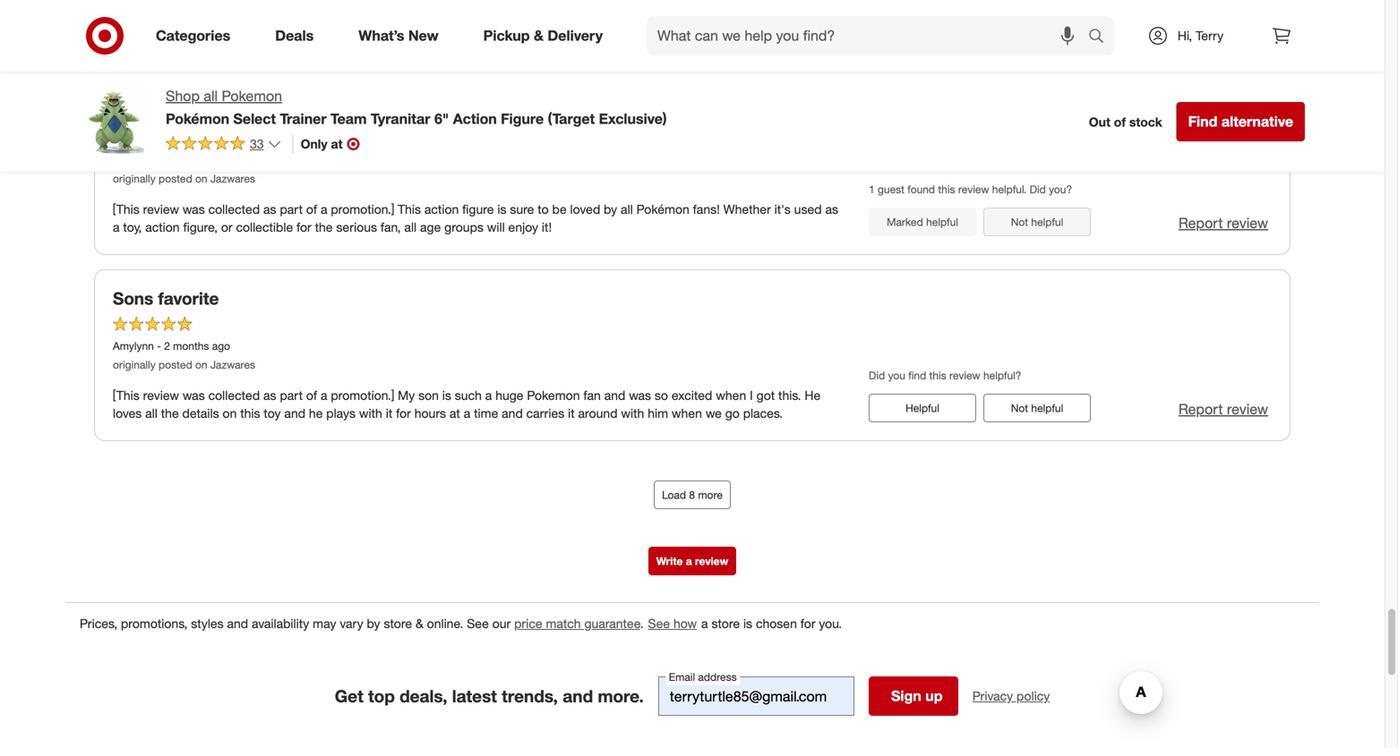 Task type: describe. For each thing, give the bounding box(es) containing it.
chosen
[[756, 616, 797, 632]]

this for item!my
[[398, 15, 421, 31]]

jazwares inside 'amylynn - 2 months ago originally posted on jazwares'
[[210, 358, 255, 372]]

he
[[805, 388, 821, 404]]

2 with from the left
[[621, 406, 644, 422]]

0 horizontal spatial action
[[145, 220, 180, 235]]

2
[[164, 339, 170, 353]]

vary
[[340, 616, 363, 632]]

hours
[[414, 406, 446, 422]]

this inside [this review was collected as part of a promotion.] my son is such a huge pokemon fan and was so excited when i got this. he loves all the details on this toy and he plays with it for hours at a time and carries it around with him when we go places.
[[240, 406, 260, 422]]

so
[[655, 388, 668, 404]]

fan,
[[381, 220, 401, 235]]

collectible
[[236, 220, 293, 235]]

toy,
[[123, 220, 142, 235]]

0 horizontal spatial by
[[367, 616, 380, 632]]

a inside button
[[686, 555, 692, 568]]

go
[[725, 406, 740, 422]]

for inside [this review was collected as part of a promotion.] this action figure is sure to be loved by all pokémon fans! whether it's used as a toy, action figure, or collectible for the serious fan, all age groups will enjoy it!
[[297, 220, 311, 235]]

a up time
[[485, 388, 492, 404]]

perfect
[[461, 15, 501, 31]]

around
[[578, 406, 618, 422]]

1
[[869, 183, 875, 196]]

amylynn - 2 months ago originally posted on jazwares
[[113, 339, 255, 372]]

on inside saratina originally posted on jazwares
[[195, 172, 207, 185]]

at inside [this review was collected as part of a promotion.] my son is such a huge pokemon fan and was so excited when i got this. he loves all the details on this toy and he plays with it for hours at a time and carries it around with him when we go places.
[[450, 406, 460, 422]]

helpful for the marked helpful button
[[926, 216, 958, 229]]

was for action
[[183, 202, 205, 217]]

sign up
[[891, 688, 943, 706]]

of right out
[[1114, 114, 1126, 130]]

posted inside 'amylynn - 2 months ago originally posted on jazwares'
[[159, 358, 192, 372]]

as right used at the right top
[[825, 202, 838, 217]]

& inside region
[[416, 616, 423, 632]]

what's
[[359, 27, 404, 44]]

and down huge
[[502, 406, 523, 422]]

will
[[487, 220, 505, 235]]

may
[[313, 616, 336, 632]]

promotion.] inside [this review was collected as part of a promotion.] this guy is perfect for all the pokémon lovers! he's way bigger than i thought! his colors are bright! the box is a great collectors item!my son wants to collect the entire series now!
[[331, 15, 394, 31]]

-
[[157, 339, 161, 353]]

image of pokémon select trainer team tyranitar 6" action figure (target exclusive) image
[[80, 86, 151, 158]]

search
[[1080, 29, 1123, 46]]

age
[[420, 220, 441, 235]]

our
[[492, 616, 511, 632]]

write a review button
[[648, 547, 737, 576]]

great
[[305, 33, 334, 49]]

1 horizontal spatial did
[[1030, 183, 1046, 196]]

1 not from the top
[[1011, 29, 1028, 43]]

shop all pokemon pokémon select trainer team tyranitar 6" action figure (target exclusive)
[[166, 87, 667, 128]]

part inside [this review was collected as part of a promotion.] this guy is perfect for all the pokémon lovers! he's way bigger than i thought! his colors are bright! the box is a great collectors item!my son wants to collect the entire series now!
[[280, 15, 303, 31]]

all inside shop all pokemon pokémon select trainer team tyranitar 6" action figure (target exclusive)
[[204, 87, 218, 105]]

1 not helpful button from the top
[[984, 22, 1091, 50]]

8
[[689, 489, 695, 502]]

a left great
[[295, 33, 301, 49]]

the left entire
[[559, 33, 577, 49]]

trainer
[[280, 110, 327, 128]]

used
[[794, 202, 822, 217]]

pokemon inside [this review was collected as part of a promotion.] my son is such a huge pokemon fan and was so excited when i got this. he loves all the details on this toy and he plays with it for hours at a time and carries it around with him when we go places.
[[527, 388, 580, 404]]

helpful button
[[869, 394, 976, 423]]

shop
[[166, 87, 200, 105]]

the inside [this review was collected as part of a promotion.] this action figure is sure to be loved by all pokémon fans! whether it's used as a toy, action figure, or collectible for the serious fan, all age groups will enjoy it!
[[315, 220, 333, 235]]

sons
[[113, 289, 153, 309]]

not for helpful?
[[1011, 402, 1028, 415]]

for inside [this review was collected as part of a promotion.] my son is such a huge pokemon fan and was so excited when i got this. he loves all the details on this toy and he plays with it for hours at a time and carries it around with him when we go places.
[[396, 406, 411, 422]]

originally inside 'amylynn - 2 months ago originally posted on jazwares'
[[113, 358, 156, 372]]

i for than
[[777, 15, 780, 31]]

marked helpful button
[[869, 208, 976, 237]]

now!
[[653, 33, 680, 49]]

report for 1 guest found this review helpful. did you?
[[1179, 215, 1223, 232]]

the inside [this review was collected as part of a promotion.] my son is such a huge pokemon fan and was so excited when i got this. he loves all the details on this toy and he plays with it for hours at a time and carries it around with him when we go places.
[[161, 406, 179, 422]]

this.
[[778, 388, 801, 404]]

details
[[182, 406, 219, 422]]

privacy
[[973, 689, 1013, 705]]

this for find
[[929, 369, 947, 382]]

helpful for helpful?'s not helpful button
[[1031, 402, 1063, 415]]

you.
[[819, 616, 842, 632]]

was for bright!
[[183, 15, 205, 31]]

availability
[[252, 616, 309, 632]]

select
[[233, 110, 276, 128]]

loves
[[113, 406, 142, 422]]

jazwares inside saratina originally posted on jazwares
[[210, 172, 255, 185]]

review inside [this review was collected as part of a promotion.] my son is such a huge pokemon fan and was so excited when i got this. he loves all the details on this toy and he plays with it for hours at a time and carries it around with him when we go places.
[[143, 388, 179, 404]]

tyranitar
[[371, 110, 430, 128]]

1 horizontal spatial &
[[534, 27, 544, 44]]

load
[[662, 489, 686, 502]]

places.
[[743, 406, 783, 422]]

bright!
[[193, 33, 229, 49]]

pokémon inside [this review was collected as part of a promotion.] this guy is perfect for all the pokémon lovers! he's way bigger than i thought! his colors are bright! the box is a great collectors item!my son wants to collect the entire series now!
[[560, 15, 613, 31]]

a down "only at"
[[321, 202, 327, 217]]

1 store from the left
[[384, 616, 412, 632]]

[this for sons
[[113, 388, 140, 404]]

huge
[[496, 388, 524, 404]]

see how button
[[647, 615, 698, 634]]

load 8 more
[[662, 489, 723, 502]]

prices, promotions, styles and availability may vary by store & online. see our price match guarantee . see how a store is chosen for you.
[[80, 616, 842, 632]]

latest
[[452, 686, 497, 707]]

report review button for 1 guest found this review helpful. did you?
[[1179, 213, 1268, 234]]

what's new
[[359, 27, 439, 44]]

entire
[[581, 33, 612, 49]]

of for [this review was collected as part of a promotion.] this action figure is sure to be loved by all pokémon fans! whether it's used as a toy, action figure, or collectible for the serious fan, all age groups will enjoy it!
[[306, 202, 317, 217]]

1 see from the left
[[467, 616, 489, 632]]

favorite
[[158, 289, 219, 309]]

such
[[455, 388, 482, 404]]

promotion.] for nice quality!
[[331, 202, 394, 217]]

amylynn
[[113, 339, 154, 353]]

all right loved
[[621, 202, 633, 217]]

saratina originally posted on jazwares
[[113, 153, 255, 185]]

privacy policy link
[[973, 688, 1050, 706]]

helpful.
[[992, 183, 1027, 196]]

way
[[684, 15, 706, 31]]

posted inside saratina originally posted on jazwares
[[159, 172, 192, 185]]

all inside [this review was collected as part of a promotion.] my son is such a huge pokemon fan and was so excited when i got this. he loves all the details on this toy and he plays with it for hours at a time and carries it around with him when we go places.
[[145, 406, 158, 422]]

thought!
[[784, 15, 830, 31]]

a right how
[[701, 616, 708, 632]]

are
[[172, 33, 190, 49]]

as for colors
[[263, 15, 276, 31]]

and left he
[[284, 406, 305, 422]]

helpful?
[[983, 369, 1022, 382]]

marked
[[887, 216, 923, 229]]

hi, terry
[[1178, 28, 1224, 43]]

we
[[706, 406, 722, 422]]

as for a
[[263, 202, 276, 217]]

0 vertical spatial when
[[716, 388, 746, 404]]

fans!
[[693, 202, 720, 217]]

review inside button
[[695, 555, 728, 568]]

box
[[257, 33, 279, 49]]

2 see from the left
[[648, 616, 670, 632]]

deals
[[275, 27, 314, 44]]

report review button for did you find this review helpful?
[[1179, 400, 1268, 420]]

collect
[[519, 33, 556, 49]]

to inside [this review was collected as part of a promotion.] this action figure is sure to be loved by all pokémon fans! whether it's used as a toy, action figure, or collectible for the serious fan, all age groups will enjoy it!
[[538, 202, 549, 217]]

for left you.
[[801, 616, 816, 632]]

or
[[221, 220, 232, 235]]

team
[[331, 110, 367, 128]]

is inside [this review was collected as part of a promotion.] this action figure is sure to be loved by all pokémon fans! whether it's used as a toy, action figure, or collectible for the serious fan, all age groups will enjoy it!
[[497, 202, 507, 217]]

found
[[908, 183, 935, 196]]

review inside [this review was collected as part of a promotion.] this guy is perfect for all the pokémon lovers! he's way bigger than i thought! his colors are bright! the box is a great collectors item!my son wants to collect the entire series now!
[[143, 15, 179, 31]]

more
[[698, 489, 723, 502]]

new
[[408, 27, 439, 44]]

pickup & delivery link
[[468, 16, 625, 56]]

price
[[514, 616, 542, 632]]

is left chosen
[[743, 616, 752, 632]]

series
[[616, 33, 649, 49]]

helpful for helpful. not helpful button
[[1031, 216, 1063, 229]]

of for [this review was collected as part of a promotion.] my son is such a huge pokemon fan and was so excited when i got this. he loves all the details on this toy and he plays with it for hours at a time and carries it around with him when we go places.
[[306, 388, 317, 404]]

a left toy, at the top left of page
[[113, 220, 120, 235]]

for inside [this review was collected as part of a promotion.] this guy is perfect for all the pokémon lovers! he's way bigger than i thought! his colors are bright! the box is a great collectors item!my son wants to collect the entire series now!
[[505, 15, 520, 31]]

deals,
[[400, 686, 447, 707]]

only at
[[301, 136, 343, 152]]

0 horizontal spatial when
[[672, 406, 702, 422]]

delivery
[[548, 27, 603, 44]]

1 report review button from the top
[[1179, 27, 1268, 47]]

sign
[[891, 688, 922, 706]]

not helpful button for helpful.
[[984, 208, 1091, 237]]

get top deals, latest trends, and more.
[[335, 686, 644, 707]]



Task type: vqa. For each thing, say whether or not it's contained in the screenshot.
2nd Part from the bottom of the region containing Nice quality!
yes



Task type: locate. For each thing, give the bounding box(es) containing it.
you
[[888, 369, 906, 382]]

0 vertical spatial pokemon
[[222, 87, 282, 105]]

is up the will
[[497, 202, 507, 217]]

1 horizontal spatial at
[[450, 406, 460, 422]]

helpful for first not helpful button
[[1031, 29, 1063, 43]]

action right toy, at the top left of page
[[145, 220, 180, 235]]

was for all
[[183, 388, 205, 404]]

was up figure,
[[183, 202, 205, 217]]

son down guy
[[444, 33, 464, 49]]

1 with from the left
[[359, 406, 382, 422]]

1 horizontal spatial when
[[716, 388, 746, 404]]

[this for nice
[[113, 202, 140, 217]]

1 horizontal spatial son
[[444, 33, 464, 49]]

2 report from the top
[[1179, 215, 1223, 232]]

0 vertical spatial collected
[[208, 15, 260, 31]]

all right shop
[[204, 87, 218, 105]]

son
[[444, 33, 464, 49], [418, 388, 439, 404]]

how
[[674, 616, 697, 632]]

pokémon left fans! in the top of the page
[[637, 202, 690, 217]]

only
[[301, 136, 328, 152]]

0 horizontal spatial i
[[750, 388, 753, 404]]

the
[[233, 33, 254, 49]]

1 vertical spatial son
[[418, 388, 439, 404]]

action up age
[[424, 202, 459, 217]]

on down 33 link
[[195, 172, 207, 185]]

1 [this from the top
[[113, 15, 140, 31]]

the left serious
[[315, 220, 333, 235]]

1 vertical spatial report
[[1179, 215, 1223, 232]]

0 vertical spatial [this
[[113, 15, 140, 31]]

(target
[[548, 110, 595, 128]]

a down such
[[464, 406, 470, 422]]

styles
[[191, 616, 224, 632]]

was
[[183, 15, 205, 31], [183, 202, 205, 217], [183, 388, 205, 404], [629, 388, 651, 404]]

0 horizontal spatial it
[[386, 406, 393, 422]]

0 horizontal spatial son
[[418, 388, 439, 404]]

1 vertical spatial by
[[367, 616, 380, 632]]

1 report from the top
[[1179, 28, 1223, 46]]

2 horizontal spatial pokémon
[[637, 202, 690, 217]]

he's
[[657, 15, 681, 31]]

0 vertical spatial not helpful button
[[984, 22, 1091, 50]]

pokemon up carries
[[527, 388, 580, 404]]

on inside 'amylynn - 2 months ago originally posted on jazwares'
[[195, 358, 207, 372]]

pickup & delivery
[[483, 27, 603, 44]]

1 vertical spatial collected
[[208, 202, 260, 217]]

0 vertical spatial &
[[534, 27, 544, 44]]

toy
[[264, 406, 281, 422]]

as for he
[[263, 388, 276, 404]]

& right the pickup
[[534, 27, 544, 44]]

trends,
[[502, 686, 558, 707]]

store
[[384, 616, 412, 632], [712, 616, 740, 632]]

by right vary
[[367, 616, 380, 632]]

privacy policy
[[973, 689, 1050, 705]]

0 vertical spatial not
[[1011, 29, 1028, 43]]

not helpful for helpful.
[[1011, 216, 1063, 229]]

1 vertical spatial promotion.]
[[331, 202, 394, 217]]

[this review was collected as part of a promotion.] this guy is perfect for all the pokémon lovers! he's way bigger than i thought! his colors are bright! the box is a great collectors item!my son wants to collect the entire series now!
[[113, 15, 830, 49]]

3 not from the top
[[1011, 402, 1028, 415]]

collected up the details
[[208, 388, 260, 404]]

wants
[[468, 33, 501, 49]]

this right found
[[938, 183, 955, 196]]

son inside [this review was collected as part of a promotion.] this guy is perfect for all the pokémon lovers! he's way bigger than i thought! his colors are bright! the box is a great collectors item!my son wants to collect the entire series now!
[[444, 33, 464, 49]]

ago
[[212, 339, 230, 353]]

was up are at the left top of page
[[183, 15, 205, 31]]

loved
[[570, 202, 600, 217]]

i left got
[[750, 388, 753, 404]]

0 vertical spatial pokémon
[[560, 15, 613, 31]]

2 part from the top
[[280, 202, 303, 217]]

2 vertical spatial on
[[223, 406, 237, 422]]

enjoy
[[508, 220, 538, 235]]

1 report review from the top
[[1179, 28, 1268, 46]]

collected up or
[[208, 202, 260, 217]]

collected for quality!
[[208, 202, 260, 217]]

all
[[523, 15, 536, 31], [204, 87, 218, 105], [621, 202, 633, 217], [404, 220, 417, 235], [145, 406, 158, 422]]

not helpful down helpful?
[[1011, 402, 1063, 415]]

carries
[[526, 406, 565, 422]]

promotion.]
[[331, 15, 394, 31], [331, 202, 394, 217], [331, 388, 394, 404]]

hi,
[[1178, 28, 1192, 43]]

on right the details
[[223, 406, 237, 422]]

1 vertical spatial this
[[398, 202, 421, 217]]

did left the you?
[[1030, 183, 1046, 196]]

1 horizontal spatial to
[[538, 202, 549, 217]]

i for when
[[750, 388, 753, 404]]

at
[[331, 136, 343, 152], [450, 406, 460, 422]]

1 horizontal spatial store
[[712, 616, 740, 632]]

not helpful left search
[[1011, 29, 1063, 43]]

3 collected from the top
[[208, 388, 260, 404]]

0 vertical spatial part
[[280, 15, 303, 31]]

report review for did you find this review helpful?
[[1179, 401, 1268, 418]]

part inside [this review was collected as part of a promotion.] my son is such a huge pokemon fan and was so excited when i got this. he loves all the details on this toy and he plays with it for hours at a time and carries it around with him when we go places.
[[280, 388, 303, 404]]

all up collect
[[523, 15, 536, 31]]

2 vertical spatial not
[[1011, 402, 1028, 415]]

What can we help you find? suggestions appear below search field
[[647, 16, 1093, 56]]

of up great
[[306, 15, 317, 31]]

0 vertical spatial not helpful
[[1011, 29, 1063, 43]]

by inside [this review was collected as part of a promotion.] this action figure is sure to be loved by all pokémon fans! whether it's used as a toy, action figure, or collectible for the serious fan, all age groups will enjoy it!
[[604, 202, 617, 217]]

2 vertical spatial report review
[[1179, 401, 1268, 418]]

0 horizontal spatial to
[[504, 33, 515, 49]]

store right how
[[712, 616, 740, 632]]

promotion.] up collectors
[[331, 15, 394, 31]]

3 report review button from the top
[[1179, 400, 1268, 420]]

0 vertical spatial to
[[504, 33, 515, 49]]

for down my
[[396, 406, 411, 422]]

2 collected from the top
[[208, 202, 260, 217]]

jazwares down 33 link
[[210, 172, 255, 185]]

0 vertical spatial did
[[1030, 183, 1046, 196]]

is inside [this review was collected as part of a promotion.] my son is such a huge pokemon fan and was so excited when i got this. he loves all the details on this toy and he plays with it for hours at a time and carries it around with him when we go places.
[[442, 388, 451, 404]]

0 vertical spatial this
[[938, 183, 955, 196]]

2 not helpful from the top
[[1011, 216, 1063, 229]]

review inside [this review was collected as part of a promotion.] this action figure is sure to be loved by all pokémon fans! whether it's used as a toy, action figure, or collectible for the serious fan, all age groups will enjoy it!
[[143, 202, 179, 217]]

this inside [this review was collected as part of a promotion.] this guy is perfect for all the pokémon lovers! he's way bigger than i thought! his colors are bright! the box is a great collectors item!my son wants to collect the entire series now!
[[398, 15, 421, 31]]

pokemon up select
[[222, 87, 282, 105]]

0 vertical spatial this
[[398, 15, 421, 31]]

part for nice quality!
[[280, 202, 303, 217]]

jazwares down ago
[[210, 358, 255, 372]]

&
[[534, 27, 544, 44], [416, 616, 423, 632]]

this left toy
[[240, 406, 260, 422]]

jazwares
[[210, 172, 255, 185], [210, 358, 255, 372]]

1 horizontal spatial action
[[424, 202, 459, 217]]

1 posted from the top
[[159, 172, 192, 185]]

None text field
[[658, 677, 854, 717]]

when up go
[[716, 388, 746, 404]]

on down months
[[195, 358, 207, 372]]

promotion.] up serious
[[331, 202, 394, 217]]

1 not helpful from the top
[[1011, 29, 1063, 43]]

3 [this from the top
[[113, 388, 140, 404]]

was inside [this review was collected as part of a promotion.] this action figure is sure to be loved by all pokémon fans! whether it's used as a toy, action figure, or collectible for the serious fan, all age groups will enjoy it!
[[183, 202, 205, 217]]

2 vertical spatial this
[[240, 406, 260, 422]]

2 vertical spatial pokémon
[[637, 202, 690, 217]]

[this inside [this review was collected as part of a promotion.] my son is such a huge pokemon fan and was so excited when i got this. he loves all the details on this toy and he plays with it for hours at a time and carries it around with him when we go places.
[[113, 388, 140, 404]]

1 horizontal spatial see
[[648, 616, 670, 632]]

with left the him
[[621, 406, 644, 422]]

with right plays
[[359, 406, 382, 422]]

1 vertical spatial on
[[195, 358, 207, 372]]

originally down amylynn
[[113, 358, 156, 372]]

item!my
[[395, 33, 440, 49]]

region containing nice quality!
[[65, 0, 1319, 645]]

this for fan,
[[398, 202, 421, 217]]

[this up his
[[113, 15, 140, 31]]

i inside [this review was collected as part of a promotion.] my son is such a huge pokemon fan and was so excited when i got this. he loves all the details on this toy and he plays with it for hours at a time and carries it around with him when we go places.
[[750, 388, 753, 404]]

0 horizontal spatial &
[[416, 616, 423, 632]]

collected for favorite
[[208, 388, 260, 404]]

a up he
[[321, 388, 327, 404]]

i inside [this review was collected as part of a promotion.] this guy is perfect for all the pokémon lovers! he's way bigger than i thought! his colors are bright! the box is a great collectors item!my son wants to collect the entire series now!
[[777, 15, 780, 31]]

[this up toy, at the top left of page
[[113, 202, 140, 217]]

not down helpful?
[[1011, 402, 1028, 415]]

2 vertical spatial part
[[280, 388, 303, 404]]

the up collect
[[539, 15, 557, 31]]

lovers!
[[617, 15, 653, 31]]

1 horizontal spatial pokemon
[[527, 388, 580, 404]]

did you find this review helpful?
[[869, 369, 1022, 382]]

promotion.] inside [this review was collected as part of a promotion.] this action figure is sure to be loved by all pokémon fans! whether it's used as a toy, action figure, or collectible for the serious fan, all age groups will enjoy it!
[[331, 202, 394, 217]]

collectors
[[337, 33, 392, 49]]

0 horizontal spatial with
[[359, 406, 382, 422]]

the
[[539, 15, 557, 31], [559, 33, 577, 49], [315, 220, 333, 235], [161, 406, 179, 422]]

0 horizontal spatial did
[[869, 369, 885, 382]]

my
[[398, 388, 415, 404]]

this up the item!my
[[398, 15, 421, 31]]

0 vertical spatial action
[[424, 202, 459, 217]]

1 vertical spatial part
[[280, 202, 303, 217]]

to inside [this review was collected as part of a promotion.] this guy is perfect for all the pokémon lovers! he's way bigger than i thought! his colors are bright! the box is a great collectors item!my son wants to collect the entire series now!
[[504, 33, 515, 49]]

1 vertical spatial not helpful button
[[984, 208, 1091, 237]]

0 vertical spatial report
[[1179, 28, 1223, 46]]

find alternative button
[[1177, 102, 1305, 142]]

1 promotion.] from the top
[[331, 15, 394, 31]]

to right wants
[[504, 33, 515, 49]]

2 this from the top
[[398, 202, 421, 217]]

1 horizontal spatial it
[[568, 406, 575, 422]]

2 vertical spatial report
[[1179, 401, 1223, 418]]

to
[[504, 33, 515, 49], [538, 202, 549, 217]]

is right "box"
[[282, 33, 291, 49]]

not helpful button for helpful?
[[984, 394, 1091, 423]]

and left more.
[[563, 686, 593, 707]]

a up great
[[321, 15, 327, 31]]

as inside [this review was collected as part of a promotion.] this guy is perfect for all the pokémon lovers! he's way bigger than i thought! his colors are bright! the box is a great collectors item!my son wants to collect the entire series now!
[[263, 15, 276, 31]]

pokémon up entire
[[560, 15, 613, 31]]

for
[[505, 15, 520, 31], [297, 220, 311, 235], [396, 406, 411, 422], [801, 616, 816, 632]]

out of stock
[[1089, 114, 1162, 130]]

& left online.
[[416, 616, 423, 632]]

0 vertical spatial originally
[[113, 172, 156, 185]]

2 [this from the top
[[113, 202, 140, 217]]

0 vertical spatial report review
[[1179, 28, 1268, 46]]

excited
[[672, 388, 712, 404]]

of inside [this review was collected as part of a promotion.] my son is such a huge pokemon fan and was so excited when i got this. he loves all the details on this toy and he plays with it for hours at a time and carries it around with him when we go places.
[[306, 388, 317, 404]]

.
[[640, 616, 644, 632]]

2 store from the left
[[712, 616, 740, 632]]

1 vertical spatial report review
[[1179, 215, 1268, 232]]

2 vertical spatial [this
[[113, 388, 140, 404]]

be
[[552, 202, 567, 217]]

2 vertical spatial not helpful
[[1011, 402, 1063, 415]]

son up hours at the left of page
[[418, 388, 439, 404]]

policy
[[1017, 689, 1050, 705]]

0 vertical spatial at
[[331, 136, 343, 152]]

not
[[1011, 29, 1028, 43], [1011, 216, 1028, 229], [1011, 402, 1028, 415]]

time
[[474, 406, 498, 422]]

1 vertical spatial this
[[929, 369, 947, 382]]

0 vertical spatial report review button
[[1179, 27, 1268, 47]]

2 originally from the top
[[113, 358, 156, 372]]

originally inside saratina originally posted on jazwares
[[113, 172, 156, 185]]

2 promotion.] from the top
[[331, 202, 394, 217]]

not helpful down the you?
[[1011, 216, 1063, 229]]

find alternative
[[1188, 113, 1293, 130]]

see right .
[[648, 616, 670, 632]]

0 vertical spatial jazwares
[[210, 172, 255, 185]]

1 vertical spatial did
[[869, 369, 885, 382]]

this inside [this review was collected as part of a promotion.] this action figure is sure to be loved by all pokémon fans! whether it's used as a toy, action figure, or collectible for the serious fan, all age groups will enjoy it!
[[398, 202, 421, 217]]

1 this from the top
[[398, 15, 421, 31]]

pokémon down shop
[[166, 110, 229, 128]]

at down such
[[450, 406, 460, 422]]

2 vertical spatial report review button
[[1179, 400, 1268, 420]]

all right fan,
[[404, 220, 417, 235]]

of for [this review was collected as part of a promotion.] this guy is perfect for all the pokémon lovers! he's way bigger than i thought! his colors are bright! the box is a great collectors item!my son wants to collect the entire series now!
[[306, 15, 317, 31]]

1 vertical spatial not helpful
[[1011, 216, 1063, 229]]

is
[[448, 15, 457, 31], [282, 33, 291, 49], [497, 202, 507, 217], [442, 388, 451, 404], [743, 616, 752, 632]]

1 vertical spatial not
[[1011, 216, 1028, 229]]

to left be
[[538, 202, 549, 217]]

see left our
[[467, 616, 489, 632]]

stock
[[1129, 114, 1162, 130]]

0 vertical spatial son
[[444, 33, 464, 49]]

not left search
[[1011, 29, 1028, 43]]

son inside [this review was collected as part of a promotion.] my son is such a huge pokemon fan and was so excited when i got this. he loves all the details on this toy and he plays with it for hours at a time and carries it around with him when we go places.
[[418, 388, 439, 404]]

0 horizontal spatial pokemon
[[222, 87, 282, 105]]

1 vertical spatial &
[[416, 616, 423, 632]]

prices,
[[80, 616, 117, 632]]

3 part from the top
[[280, 388, 303, 404]]

collected inside [this review was collected as part of a promotion.] this action figure is sure to be loved by all pokémon fans! whether it's used as a toy, action figure, or collectible for the serious fan, all age groups will enjoy it!
[[208, 202, 260, 217]]

1 vertical spatial originally
[[113, 358, 156, 372]]

is left such
[[442, 388, 451, 404]]

1 vertical spatial to
[[538, 202, 549, 217]]

2 report review button from the top
[[1179, 213, 1268, 234]]

33
[[250, 136, 264, 152]]

[this review was collected as part of a promotion.] this action figure is sure to be loved by all pokémon fans! whether it's used as a toy, action figure, or collectible for the serious fan, all age groups will enjoy it!
[[113, 202, 838, 235]]

2 jazwares from the top
[[210, 358, 255, 372]]

of up he
[[306, 388, 317, 404]]

1 it from the left
[[386, 406, 393, 422]]

for up collect
[[505, 15, 520, 31]]

collected inside [this review was collected as part of a promotion.] my son is such a huge pokemon fan and was so excited when i got this. he loves all the details on this toy and he plays with it for hours at a time and carries it around with him when we go places.
[[208, 388, 260, 404]]

1 vertical spatial when
[[672, 406, 702, 422]]

see
[[467, 616, 489, 632], [648, 616, 670, 632]]

up
[[926, 688, 943, 706]]

posted
[[159, 172, 192, 185], [159, 358, 192, 372]]

1 horizontal spatial i
[[777, 15, 780, 31]]

not helpful for helpful?
[[1011, 402, 1063, 415]]

sign up button
[[869, 677, 958, 717]]

and right fan
[[604, 388, 626, 404]]

part inside [this review was collected as part of a promotion.] this action figure is sure to be loved by all pokémon fans! whether it's used as a toy, action figure, or collectible for the serious fan, all age groups will enjoy it!
[[280, 202, 303, 217]]

saratina
[[113, 153, 152, 166]]

promotion.] inside [this review was collected as part of a promotion.] my son is such a huge pokemon fan and was so excited when i got this. he loves all the details on this toy and he plays with it for hours at a time and carries it around with him when we go places.
[[331, 388, 394, 404]]

pickup
[[483, 27, 530, 44]]

nice
[[113, 102, 149, 123]]

with
[[359, 406, 382, 422], [621, 406, 644, 422]]

1 vertical spatial at
[[450, 406, 460, 422]]

i right than
[[777, 15, 780, 31]]

1 vertical spatial posted
[[159, 358, 192, 372]]

3 report from the top
[[1179, 401, 1223, 418]]

fan
[[583, 388, 601, 404]]

as inside [this review was collected as part of a promotion.] my son is such a huge pokemon fan and was so excited when i got this. he loves all the details on this toy and he plays with it for hours at a time and carries it around with him when we go places.
[[263, 388, 276, 404]]

by right loved
[[604, 202, 617, 217]]

as up collectible
[[263, 202, 276, 217]]

the left the details
[[161, 406, 179, 422]]

colors
[[134, 33, 169, 49]]

is right guy
[[448, 15, 457, 31]]

pokémon inside [this review was collected as part of a promotion.] this action figure is sure to be loved by all pokémon fans! whether it's used as a toy, action figure, or collectible for the serious fan, all age groups will enjoy it!
[[637, 202, 690, 217]]

when down excited in the bottom of the page
[[672, 406, 702, 422]]

2 posted from the top
[[159, 358, 192, 372]]

on inside [this review was collected as part of a promotion.] my son is such a huge pokemon fan and was so excited when i got this. he loves all the details on this toy and he plays with it for hours at a time and carries it around with him when we go places.
[[223, 406, 237, 422]]

all inside [this review was collected as part of a promotion.] this guy is perfect for all the pokémon lovers! he's way bigger than i thought! his colors are bright! the box is a great collectors item!my son wants to collect the entire series now!
[[523, 15, 536, 31]]

by
[[604, 202, 617, 217], [367, 616, 380, 632]]

0 horizontal spatial at
[[331, 136, 343, 152]]

0 vertical spatial promotion.]
[[331, 15, 394, 31]]

pokémon inside shop all pokemon pokémon select trainer team tyranitar 6" action figure (target exclusive)
[[166, 110, 229, 128]]

3 not helpful button from the top
[[984, 394, 1091, 423]]

[this up loves
[[113, 388, 140, 404]]

0 horizontal spatial see
[[467, 616, 489, 632]]

1 originally from the top
[[113, 172, 156, 185]]

1 vertical spatial action
[[145, 220, 180, 235]]

0 horizontal spatial pokémon
[[166, 110, 229, 128]]

3 not helpful from the top
[[1011, 402, 1063, 415]]

was inside [this review was collected as part of a promotion.] this guy is perfect for all the pokémon lovers! he's way bigger than i thought! his colors are bright! the box is a great collectors item!my son wants to collect the entire series now!
[[183, 15, 205, 31]]

all right loves
[[145, 406, 158, 422]]

posted up figure,
[[159, 172, 192, 185]]

report for did you find this review helpful?
[[1179, 401, 1223, 418]]

of inside [this review was collected as part of a promotion.] this action figure is sure to be loved by all pokémon fans! whether it's used as a toy, action figure, or collectible for the serious fan, all age groups will enjoy it!
[[306, 202, 317, 217]]

deals link
[[260, 16, 336, 56]]

groups
[[444, 220, 484, 235]]

of inside [this review was collected as part of a promotion.] this guy is perfect for all the pokémon lovers! he's way bigger than i thought! his colors are bright! the box is a great collectors item!my son wants to collect the entire series now!
[[306, 15, 317, 31]]

sons favorite
[[113, 289, 219, 309]]

3 report review from the top
[[1179, 401, 1268, 418]]

was left so
[[629, 388, 651, 404]]

a right write
[[686, 555, 692, 568]]

1 collected from the top
[[208, 15, 260, 31]]

2 not from the top
[[1011, 216, 1028, 229]]

region
[[65, 0, 1319, 645]]

report review for 1 guest found this review helpful. did you?
[[1179, 215, 1268, 232]]

it right carries
[[568, 406, 575, 422]]

bigger
[[710, 15, 746, 31]]

this up fan,
[[398, 202, 421, 217]]

pokemon inside shop all pokemon pokémon select trainer team tyranitar 6" action figure (target exclusive)
[[222, 87, 282, 105]]

3 promotion.] from the top
[[331, 388, 394, 404]]

for right collectible
[[297, 220, 311, 235]]

not down helpful.
[[1011, 216, 1028, 229]]

did left you
[[869, 369, 885, 382]]

33 link
[[166, 135, 282, 156]]

online.
[[427, 616, 463, 632]]

1 horizontal spatial with
[[621, 406, 644, 422]]

not for helpful.
[[1011, 216, 1028, 229]]

0 vertical spatial on
[[195, 172, 207, 185]]

part for sons favorite
[[280, 388, 303, 404]]

terry
[[1196, 28, 1224, 43]]

1 vertical spatial jazwares
[[210, 358, 255, 372]]

of down only
[[306, 202, 317, 217]]

2 vertical spatial not helpful button
[[984, 394, 1091, 423]]

1 jazwares from the top
[[210, 172, 255, 185]]

as up "box"
[[263, 15, 276, 31]]

0 vertical spatial posted
[[159, 172, 192, 185]]

1 vertical spatial [this
[[113, 202, 140, 217]]

at right only
[[331, 136, 343, 152]]

2 report review from the top
[[1179, 215, 1268, 232]]

1 vertical spatial pokémon
[[166, 110, 229, 128]]

2 vertical spatial promotion.]
[[331, 388, 394, 404]]

a
[[321, 15, 327, 31], [295, 33, 301, 49], [321, 202, 327, 217], [113, 220, 120, 235], [321, 388, 327, 404], [485, 388, 492, 404], [464, 406, 470, 422], [686, 555, 692, 568], [701, 616, 708, 632]]

1 vertical spatial i
[[750, 388, 753, 404]]

it left hours at the left of page
[[386, 406, 393, 422]]

i
[[777, 15, 780, 31], [750, 388, 753, 404]]

match
[[546, 616, 581, 632]]

months
[[173, 339, 209, 353]]

[this inside [this review was collected as part of a promotion.] this action figure is sure to be loved by all pokémon fans! whether it's used as a toy, action figure, or collectible for the serious fan, all age groups will enjoy it!
[[113, 202, 140, 217]]

0 vertical spatial i
[[777, 15, 780, 31]]

collected inside [this review was collected as part of a promotion.] this guy is perfect for all the pokémon lovers! he's way bigger than i thought! his colors are bright! the box is a great collectors item!my son wants to collect the entire series now!
[[208, 15, 260, 31]]

1 guest found this review helpful. did you?
[[869, 183, 1072, 196]]

quality!
[[154, 102, 214, 123]]

this right find
[[929, 369, 947, 382]]

promotion.] for sons favorite
[[331, 388, 394, 404]]

2 it from the left
[[568, 406, 575, 422]]

2 not helpful button from the top
[[984, 208, 1091, 237]]

0 horizontal spatial store
[[384, 616, 412, 632]]

posted down 2 in the top left of the page
[[159, 358, 192, 372]]

1 part from the top
[[280, 15, 303, 31]]

2 vertical spatial collected
[[208, 388, 260, 404]]

this for found
[[938, 183, 955, 196]]

as up toy
[[263, 388, 276, 404]]

1 vertical spatial pokemon
[[527, 388, 580, 404]]

as
[[263, 15, 276, 31], [263, 202, 276, 217], [825, 202, 838, 217], [263, 388, 276, 404]]

1 horizontal spatial by
[[604, 202, 617, 217]]

report
[[1179, 28, 1223, 46], [1179, 215, 1223, 232], [1179, 401, 1223, 418]]

originally down the saratina
[[113, 172, 156, 185]]

and right styles
[[227, 616, 248, 632]]

more.
[[598, 686, 644, 707]]

out
[[1089, 114, 1111, 130]]

1 horizontal spatial pokémon
[[560, 15, 613, 31]]

0 vertical spatial by
[[604, 202, 617, 217]]

store right vary
[[384, 616, 412, 632]]

1 vertical spatial report review button
[[1179, 213, 1268, 234]]

[this inside [this review was collected as part of a promotion.] this guy is perfect for all the pokémon lovers! he's way bigger than i thought! his colors are bright! the box is a great collectors item!my son wants to collect the entire series now!
[[113, 15, 140, 31]]



